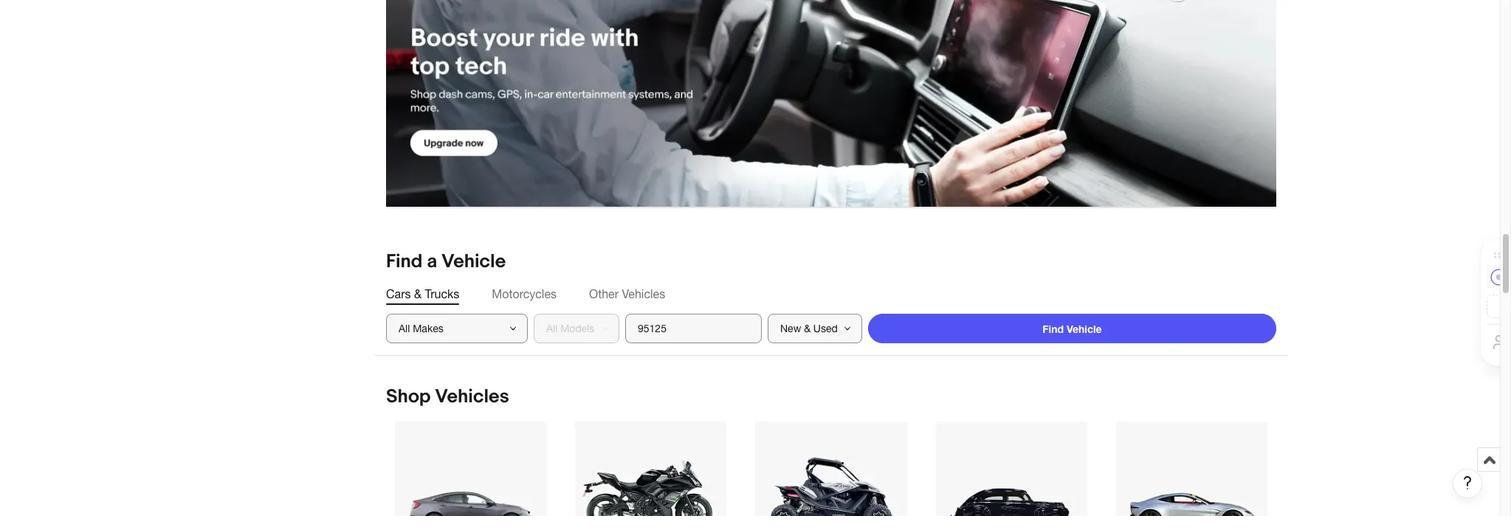 Task type: vqa. For each thing, say whether or not it's contained in the screenshot.
bottommost VEHICLES
yes



Task type: locate. For each thing, give the bounding box(es) containing it.
1 vertical spatial vehicles
[[435, 386, 509, 409]]

None text field
[[386, 0, 1277, 208]]

1 horizontal spatial vehicles
[[622, 288, 666, 301]]

0 horizontal spatial vehicle
[[442, 251, 506, 274]]

vehicles
[[622, 288, 666, 301], [435, 386, 509, 409]]

1 vertical spatial vehicle
[[1067, 323, 1102, 335]]

find
[[386, 251, 423, 274], [1043, 323, 1064, 335]]

vehicles right shop
[[435, 386, 509, 409]]

vehicles for shop vehicles
[[435, 386, 509, 409]]

0 horizontal spatial find
[[386, 251, 423, 274]]

1 vertical spatial find
[[1043, 323, 1064, 335]]

vehicles right other
[[622, 288, 666, 301]]

cars & trucks
[[386, 288, 460, 301]]

1 horizontal spatial find
[[1043, 323, 1064, 335]]

tab list
[[386, 286, 1277, 302]]

0 vertical spatial vehicle
[[442, 251, 506, 274]]

help, opens dialogs image
[[1461, 476, 1476, 490]]

0 vertical spatial find
[[386, 251, 423, 274]]

other
[[589, 288, 619, 301]]

vehicle
[[442, 251, 506, 274], [1067, 323, 1102, 335]]

0 horizontal spatial vehicles
[[435, 386, 509, 409]]

find inside button
[[1043, 323, 1064, 335]]

find for find a vehicle
[[386, 251, 423, 274]]

find vehicle
[[1043, 323, 1102, 335]]

other vehicles
[[589, 288, 666, 301]]

tab list containing cars & trucks
[[386, 286, 1277, 302]]

0 vertical spatial vehicles
[[622, 288, 666, 301]]

a
[[427, 251, 437, 274]]

&
[[414, 288, 422, 301]]

1 horizontal spatial vehicle
[[1067, 323, 1102, 335]]



Task type: describe. For each thing, give the bounding box(es) containing it.
cars
[[386, 288, 411, 301]]

vehicle inside button
[[1067, 323, 1102, 335]]

vehicles for other vehicles
[[622, 288, 666, 301]]

shop vehicles
[[386, 386, 509, 409]]

ZIP Code (Required) text field
[[626, 314, 762, 344]]

trucks
[[425, 288, 460, 301]]

find vehicle button
[[869, 314, 1277, 344]]

find a vehicle
[[386, 251, 506, 274]]

shop
[[386, 386, 431, 409]]

find for find vehicle
[[1043, 323, 1064, 335]]

motorcycles
[[492, 288, 557, 301]]

boost your ride with top tech image
[[386, 0, 1277, 207]]



